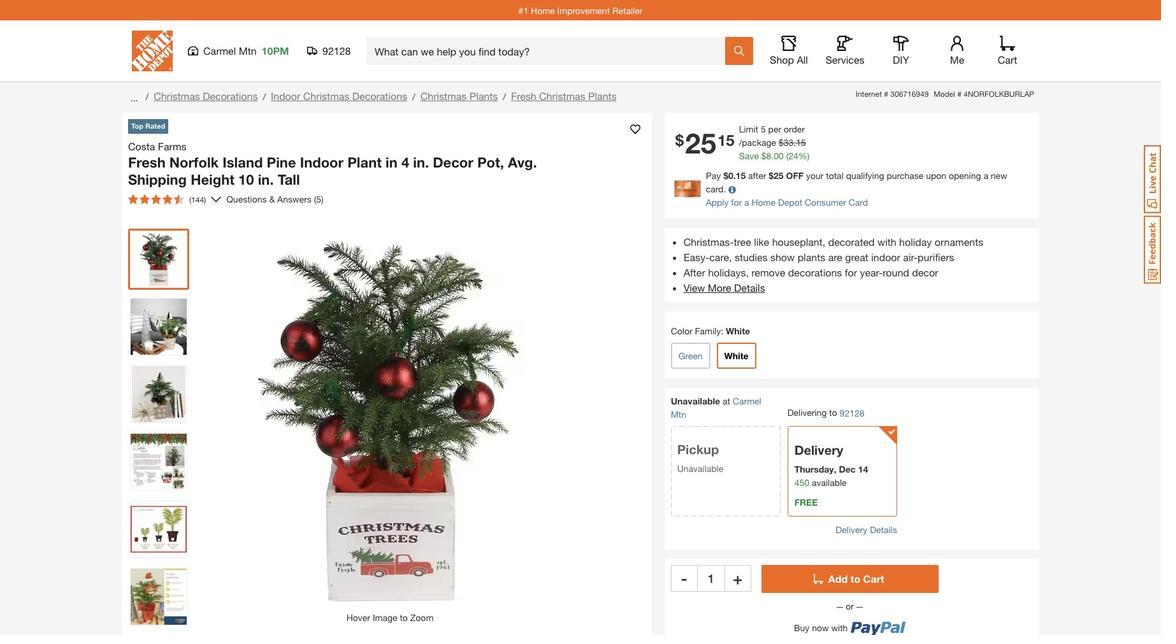 Task type: locate. For each thing, give the bounding box(es) containing it.
1 horizontal spatial #
[[958, 89, 962, 99]]

0 vertical spatial carmel
[[203, 45, 236, 57]]

details down remove
[[735, 282, 766, 294]]

/ left christmas plants 'link'
[[413, 91, 416, 102]]

delivery inside delivery thursday, dec 14 450 available
[[795, 443, 844, 458]]

/ right christmas plants 'link'
[[503, 91, 506, 102]]

1 horizontal spatial for
[[845, 267, 858, 279]]

details inside button
[[870, 525, 898, 536]]

10
[[239, 172, 254, 188]]

white down color family : white
[[725, 351, 749, 362]]

0 horizontal spatial cart
[[864, 573, 885, 585]]

What can we help you find today? search field
[[375, 38, 725, 64]]

#
[[885, 89, 889, 99], [958, 89, 962, 99]]

+
[[734, 570, 743, 588]]

0 vertical spatial with
[[878, 236, 897, 248]]

cart
[[998, 54, 1018, 66], [864, 573, 885, 585]]

christmas
[[154, 90, 200, 102], [303, 90, 350, 102], [421, 90, 467, 102], [539, 90, 586, 102]]

0 vertical spatial cart
[[998, 54, 1018, 66]]

0 vertical spatial fresh
[[511, 90, 537, 102]]

info image
[[729, 186, 737, 194]]

a down pay $ 0.15 after $ 25 off
[[745, 197, 750, 208]]

1 horizontal spatial cart
[[998, 54, 1018, 66]]

92128 up indoor christmas decorations link
[[323, 45, 351, 57]]

home right #1
[[531, 5, 555, 16]]

1 vertical spatial fresh
[[128, 154, 166, 171]]

0 vertical spatial details
[[735, 282, 766, 294]]

round
[[883, 267, 910, 279]]

mtn down unavailable at
[[671, 409, 687, 420]]

1 vertical spatial indoor
[[300, 154, 344, 171]]

0 horizontal spatial fresh
[[128, 154, 166, 171]]

1 horizontal spatial with
[[878, 236, 897, 248]]

# right model
[[958, 89, 962, 99]]

carmel inside 'carmel mtn'
[[733, 396, 762, 407]]

0 vertical spatial in.
[[413, 154, 429, 171]]

$ 25 15 limit 5 per order /package $ 33 . 15 save $ 8 . 00 ( 24 %)
[[676, 124, 810, 161]]

to for 92128
[[830, 408, 838, 418]]

unavailable left "at"
[[671, 396, 721, 407]]

1 horizontal spatial fresh
[[511, 90, 537, 102]]

now
[[812, 623, 829, 634]]

92128 inside delivering to 92128
[[840, 408, 865, 419]]

for down great
[[845, 267, 858, 279]]

limit
[[739, 124, 759, 135]]

0 vertical spatial 25
[[685, 127, 717, 161]]

1 vertical spatial with
[[832, 623, 848, 634]]

2 vertical spatial to
[[400, 612, 408, 623]]

None field
[[698, 566, 725, 592]]

0 vertical spatial a
[[984, 170, 989, 181]]

costa farms fresh christmas plants 4norfolkburlap 64.0 image
[[131, 231, 187, 287]]

shipping
[[128, 172, 187, 188]]

apply for a home depot consumer card
[[706, 197, 869, 208]]

services
[[826, 54, 865, 66]]

0 vertical spatial indoor
[[271, 90, 301, 102]]

1 vertical spatial cart
[[864, 573, 885, 585]]

1 horizontal spatial home
[[752, 197, 776, 208]]

92128 inside button
[[323, 45, 351, 57]]

apply for a home depot consumer card link
[[706, 197, 869, 208]]

2 / from the left
[[263, 91, 266, 102]]

0 vertical spatial delivery
[[795, 443, 844, 458]]

decor
[[913, 267, 939, 279]]

costa farms link
[[128, 139, 192, 154]]

0 vertical spatial for
[[732, 197, 742, 208]]

me
[[951, 54, 965, 66]]

feedback link image
[[1145, 216, 1162, 284]]

1 horizontal spatial 25
[[774, 170, 784, 181]]

to inside delivering to 92128
[[830, 408, 838, 418]]

2 horizontal spatial to
[[851, 573, 861, 585]]

with up 'indoor' in the top of the page
[[878, 236, 897, 248]]

1 horizontal spatial a
[[984, 170, 989, 181]]

0 horizontal spatial #
[[885, 89, 889, 99]]

care,
[[710, 251, 732, 263]]

fresh down costa
[[128, 154, 166, 171]]

white right :
[[726, 326, 751, 337]]

. down the order
[[794, 137, 797, 148]]

unavailable at
[[671, 396, 733, 407]]

/
[[146, 91, 149, 102], [263, 91, 266, 102], [413, 91, 416, 102], [503, 91, 506, 102]]

delivery up thursday,
[[795, 443, 844, 458]]

indoor up "(5)"
[[300, 154, 344, 171]]

delivery for delivery details
[[836, 525, 868, 536]]

fresh inside ... / christmas decorations / indoor christmas decorations / christmas plants / fresh christmas plants
[[511, 90, 537, 102]]

avg.
[[508, 154, 537, 171]]

indoor down the 10pm
[[271, 90, 301, 102]]

unavailable down pickup
[[678, 464, 724, 474]]

0 horizontal spatial in.
[[258, 172, 274, 188]]

25 inside $ 25 15 limit 5 per order /package $ 33 . 15 save $ 8 . 00 ( 24 %)
[[685, 127, 717, 161]]

costa farms fresh christmas plants 4norfolkburlap 44.4 image
[[131, 502, 187, 558]]

qualifying
[[847, 170, 885, 181]]

upon
[[927, 170, 947, 181]]

0 vertical spatial 92128
[[323, 45, 351, 57]]

internet
[[856, 89, 882, 99]]

0 horizontal spatial 92128
[[323, 45, 351, 57]]

christmas-
[[684, 236, 734, 248]]

25 left off in the right top of the page
[[774, 170, 784, 181]]

diy
[[893, 54, 910, 66]]

improvement
[[558, 5, 610, 16]]

92128
[[323, 45, 351, 57], [840, 408, 865, 419]]

carmel right "at"
[[733, 396, 762, 407]]

unavailable
[[671, 396, 721, 407], [678, 464, 724, 474]]

delivery details
[[836, 525, 898, 536]]

carmel for carmel mtn
[[733, 396, 762, 407]]

apply now image
[[674, 181, 706, 197]]

to right add
[[851, 573, 861, 585]]

1 vertical spatial a
[[745, 197, 750, 208]]

fresh
[[511, 90, 537, 102], [128, 154, 166, 171]]

home left depot
[[752, 197, 776, 208]]

easy-
[[684, 251, 710, 263]]

to for cart
[[851, 573, 861, 585]]

(144)
[[189, 195, 206, 204]]

plants
[[470, 90, 498, 102], [589, 90, 617, 102]]

a inside your total qualifying purchase upon opening a new card.
[[984, 170, 989, 181]]

all
[[797, 54, 808, 66]]

cart right add
[[864, 573, 885, 585]]

add
[[829, 573, 848, 585]]

1 horizontal spatial mtn
[[671, 409, 687, 420]]

1 vertical spatial .
[[772, 150, 774, 161]]

top rated
[[131, 122, 165, 130]]

1 vertical spatial for
[[845, 267, 858, 279]]

christmas-tree like houseplant, decorated with holiday ornaments easy-care, studies show plants are great indoor air-purifiers after holidays, remove decorations for year-round decor view more details
[[684, 236, 984, 294]]

costa farms fresh norfolk island pine indoor plant in 4 in. decor pot, avg. shipping height 10 in. tall
[[128, 140, 537, 188]]

1 vertical spatial delivery
[[836, 525, 868, 536]]

hover image to zoom
[[347, 612, 434, 623]]

0 horizontal spatial mtn
[[239, 45, 257, 57]]

mtn inside 'carmel mtn'
[[671, 409, 687, 420]]

carmel up christmas decorations link
[[203, 45, 236, 57]]

1 vertical spatial details
[[870, 525, 898, 536]]

0 horizontal spatial 25
[[685, 127, 717, 161]]

0 vertical spatial to
[[830, 408, 838, 418]]

view more details link
[[684, 282, 766, 294]]

dec
[[839, 464, 856, 475]]

0 horizontal spatial carmel
[[203, 45, 236, 57]]

mtn left the 10pm
[[239, 45, 257, 57]]

total
[[827, 170, 844, 181]]

15 right 33
[[797, 137, 806, 148]]

details
[[735, 282, 766, 294], [870, 525, 898, 536]]

# right internet
[[885, 89, 889, 99]]

/ down the 10pm
[[263, 91, 266, 102]]

1 horizontal spatial decorations
[[353, 90, 407, 102]]

pay
[[706, 170, 721, 181]]

to left "zoom"
[[400, 612, 408, 623]]

0 horizontal spatial details
[[735, 282, 766, 294]]

decor
[[433, 154, 474, 171]]

mtn for carmel mtn
[[671, 409, 687, 420]]

pot,
[[478, 154, 504, 171]]

show
[[771, 251, 795, 263]]

tall
[[278, 172, 300, 188]]

5
[[761, 124, 766, 135]]

1 horizontal spatial to
[[830, 408, 838, 418]]

15 left "limit"
[[718, 132, 735, 149]]

zoom
[[410, 612, 434, 623]]

to
[[830, 408, 838, 418], [851, 573, 861, 585], [400, 612, 408, 623]]

height
[[191, 172, 235, 188]]

mtn for carmel mtn 10pm
[[239, 45, 257, 57]]

1 horizontal spatial .
[[794, 137, 797, 148]]

$
[[676, 132, 684, 149], [779, 137, 784, 148], [762, 150, 767, 161], [724, 170, 729, 181], [769, 170, 774, 181]]

questions
[[227, 194, 267, 205]]

1 vertical spatial 92128
[[840, 408, 865, 419]]

carmel mtn button
[[671, 396, 762, 420]]

. left (
[[772, 150, 774, 161]]

card
[[849, 197, 869, 208]]

decorations
[[203, 90, 258, 102], [353, 90, 407, 102]]

retailer
[[613, 5, 643, 16]]

delivery inside button
[[836, 525, 868, 536]]

0 horizontal spatial for
[[732, 197, 742, 208]]

25 up pay
[[685, 127, 717, 161]]

color
[[671, 326, 693, 337]]

1 vertical spatial white
[[725, 351, 749, 362]]

1 horizontal spatial plants
[[589, 90, 617, 102]]

green button
[[671, 343, 711, 369]]

in
[[386, 154, 398, 171]]

delivery up 'add to cart'
[[836, 525, 868, 536]]

indoor inside "costa farms fresh norfolk island pine indoor plant in 4 in. decor pot, avg. shipping height 10 in. tall"
[[300, 154, 344, 171]]

1 horizontal spatial carmel
[[733, 396, 762, 407]]

for down info image on the top
[[732, 197, 742, 208]]

#1 home improvement retailer
[[519, 5, 643, 16]]

1 horizontal spatial 92128
[[840, 408, 865, 419]]

in. right 4 on the left of page
[[413, 154, 429, 171]]

in. right 10
[[258, 172, 274, 188]]

0 vertical spatial mtn
[[239, 45, 257, 57]]

answers
[[277, 194, 312, 205]]

0 vertical spatial .
[[794, 137, 797, 148]]

0 horizontal spatial 15
[[718, 132, 735, 149]]

to left '92128' link at the right of the page
[[830, 408, 838, 418]]

delivery
[[795, 443, 844, 458], [836, 525, 868, 536]]

92128 right 'delivering'
[[840, 408, 865, 419]]

0 horizontal spatial decorations
[[203, 90, 258, 102]]

plant
[[348, 154, 382, 171]]

0 horizontal spatial with
[[832, 623, 848, 634]]

/ right '...'
[[146, 91, 149, 102]]

cart inside button
[[864, 573, 885, 585]]

1 vertical spatial carmel
[[733, 396, 762, 407]]

2 plants from the left
[[589, 90, 617, 102]]

1 decorations from the left
[[203, 90, 258, 102]]

00
[[774, 150, 784, 161]]

with right now in the bottom right of the page
[[832, 623, 848, 634]]

costa farms fresh christmas plants 4norfolkburlap 4f.2 image
[[131, 366, 187, 422]]

0 horizontal spatial plants
[[470, 90, 498, 102]]

fresh down the what can we help you find today? search field
[[511, 90, 537, 102]]

a left new in the top of the page
[[984, 170, 989, 181]]

14
[[859, 464, 869, 475]]

carmel
[[203, 45, 236, 57], [733, 396, 762, 407]]

1 vertical spatial home
[[752, 197, 776, 208]]

after
[[684, 267, 706, 279]]

0 vertical spatial home
[[531, 5, 555, 16]]

$ down /package on the right top of the page
[[762, 150, 767, 161]]

indoor inside ... / christmas decorations / indoor christmas decorations / christmas plants / fresh christmas plants
[[271, 90, 301, 102]]

1 vertical spatial to
[[851, 573, 861, 585]]

cart up 4norfolkburlap
[[998, 54, 1018, 66]]

remove
[[752, 267, 786, 279]]

-
[[682, 570, 688, 588]]

details up 'add to cart'
[[870, 525, 898, 536]]

(144) link
[[123, 189, 221, 209]]

1 vertical spatial mtn
[[671, 409, 687, 420]]

ornaments
[[935, 236, 984, 248]]

1 horizontal spatial details
[[870, 525, 898, 536]]

1 horizontal spatial in.
[[413, 154, 429, 171]]



Task type: vqa. For each thing, say whether or not it's contained in the screenshot.
the rightmost a
yes



Task type: describe. For each thing, give the bounding box(es) containing it.
3 / from the left
[[413, 91, 416, 102]]

$ up apply now image
[[676, 132, 684, 149]]

white inside 'button'
[[725, 351, 749, 362]]

per
[[769, 124, 782, 135]]

delivering to 92128
[[788, 408, 865, 419]]

new
[[991, 170, 1008, 181]]

live chat image
[[1145, 145, 1162, 214]]

image
[[373, 612, 398, 623]]

+ button
[[725, 566, 752, 592]]

:
[[721, 326, 724, 337]]

0 horizontal spatial .
[[772, 150, 774, 161]]

for inside christmas-tree like houseplant, decorated with holiday ornaments easy-care, studies show plants are great indoor air-purifiers after holidays, remove decorations for year-round decor view more details
[[845, 267, 858, 279]]

holiday
[[900, 236, 932, 248]]

christmas plants link
[[421, 90, 498, 102]]

$ right after
[[769, 170, 774, 181]]

fresh christmas plants link
[[511, 90, 617, 102]]

2 christmas from the left
[[303, 90, 350, 102]]

top
[[131, 122, 143, 130]]

2 # from the left
[[958, 89, 962, 99]]

4.5 stars image
[[128, 194, 184, 204]]

thursday,
[[795, 464, 837, 475]]

$ up 00
[[779, 137, 784, 148]]

view
[[684, 282, 706, 294]]

buy now with
[[794, 623, 848, 634]]

more
[[708, 282, 732, 294]]

consumer
[[805, 197, 847, 208]]

decorated
[[829, 236, 875, 248]]

0 vertical spatial unavailable
[[671, 396, 721, 407]]

add to cart
[[829, 573, 885, 585]]

costa farms fresh christmas plants 4norfolkburlap c3.1 image
[[131, 299, 187, 355]]

shop all button
[[769, 36, 810, 66]]

1 vertical spatial unavailable
[[678, 464, 724, 474]]

costa farms fresh christmas plants 4norfolkburlap 1f.3 image
[[131, 434, 187, 490]]

- button
[[671, 566, 698, 592]]

pickup unavailable
[[678, 443, 724, 474]]

details inside christmas-tree like houseplant, decorated with holiday ornaments easy-care, studies show plants are great indoor air-purifiers after holidays, remove decorations for year-round decor view more details
[[735, 282, 766, 294]]

green
[[679, 351, 703, 362]]

1 # from the left
[[885, 89, 889, 99]]

or
[[844, 601, 857, 612]]

delivering
[[788, 408, 827, 418]]

studies
[[735, 251, 768, 263]]

plants
[[798, 251, 826, 263]]

1 plants from the left
[[470, 90, 498, 102]]

0 vertical spatial white
[[726, 326, 751, 337]]

1 vertical spatial 25
[[774, 170, 784, 181]]

hover image to zoom button
[[199, 229, 582, 625]]

450
[[795, 478, 810, 488]]

your total qualifying purchase upon opening a new card.
[[706, 170, 1008, 194]]

0.15
[[729, 170, 746, 181]]

1 christmas from the left
[[154, 90, 200, 102]]

&
[[269, 194, 275, 205]]

houseplant,
[[773, 236, 826, 248]]

carmel for carmel mtn 10pm
[[203, 45, 236, 57]]

indoor christmas decorations link
[[271, 90, 407, 102]]

christmas decorations link
[[154, 90, 258, 102]]

(
[[787, 150, 789, 161]]

2 decorations from the left
[[353, 90, 407, 102]]

purchase
[[887, 170, 924, 181]]

the home depot logo image
[[132, 31, 173, 71]]

decorations
[[789, 267, 843, 279]]

1 horizontal spatial 15
[[797, 137, 806, 148]]

4 / from the left
[[503, 91, 506, 102]]

are
[[829, 251, 843, 263]]

available
[[812, 478, 847, 488]]

delivery thursday, dec 14 450 available
[[795, 443, 869, 488]]

card.
[[706, 184, 726, 194]]

0 horizontal spatial a
[[745, 197, 750, 208]]

me button
[[937, 36, 978, 66]]

pickup
[[678, 443, 719, 457]]

#1
[[519, 5, 529, 16]]

costa farms fresh christmas plants 4norfolkburlap fa.5 image
[[131, 569, 187, 625]]

4
[[402, 154, 409, 171]]

buy
[[794, 623, 810, 634]]

services button
[[825, 36, 866, 66]]

year-
[[860, 267, 883, 279]]

...
[[131, 92, 138, 103]]

1 vertical spatial in.
[[258, 172, 274, 188]]

great
[[846, 251, 869, 263]]

shop
[[770, 54, 795, 66]]

4 christmas from the left
[[539, 90, 586, 102]]

with inside button
[[832, 623, 848, 634]]

carmel mtn 10pm
[[203, 45, 289, 57]]

$ right pay
[[724, 170, 729, 181]]

carmel mtn
[[671, 396, 762, 420]]

(5)
[[314, 194, 324, 205]]

%)
[[799, 150, 810, 161]]

tree
[[734, 236, 752, 248]]

0 horizontal spatial to
[[400, 612, 408, 623]]

... / christmas decorations / indoor christmas decorations / christmas plants / fresh christmas plants
[[128, 90, 617, 103]]

farms
[[158, 140, 187, 152]]

92128 button
[[307, 45, 351, 57]]

10pm
[[262, 45, 289, 57]]

norfolk
[[169, 154, 219, 171]]

delivery for delivery thursday, dec 14 450 available
[[795, 443, 844, 458]]

fresh inside "costa farms fresh norfolk island pine indoor plant in 4 in. decor pot, avg. shipping height 10 in. tall"
[[128, 154, 166, 171]]

at
[[723, 396, 731, 407]]

delivery details button
[[836, 524, 898, 537]]

0 horizontal spatial home
[[531, 5, 555, 16]]

purifiers
[[918, 251, 955, 263]]

rated
[[145, 122, 165, 130]]

shop all
[[770, 54, 808, 66]]

buy now with button
[[762, 613, 939, 636]]

questions & answers (5)
[[227, 194, 324, 205]]

92128 link
[[840, 407, 865, 420]]

air-
[[904, 251, 918, 263]]

3 christmas from the left
[[421, 90, 467, 102]]

1 / from the left
[[146, 91, 149, 102]]

306716949
[[891, 89, 929, 99]]

with inside christmas-tree like houseplant, decorated with holiday ornaments easy-care, studies show plants are great indoor air-purifiers after holidays, remove decorations for year-round decor view more details
[[878, 236, 897, 248]]

pine
[[267, 154, 296, 171]]



